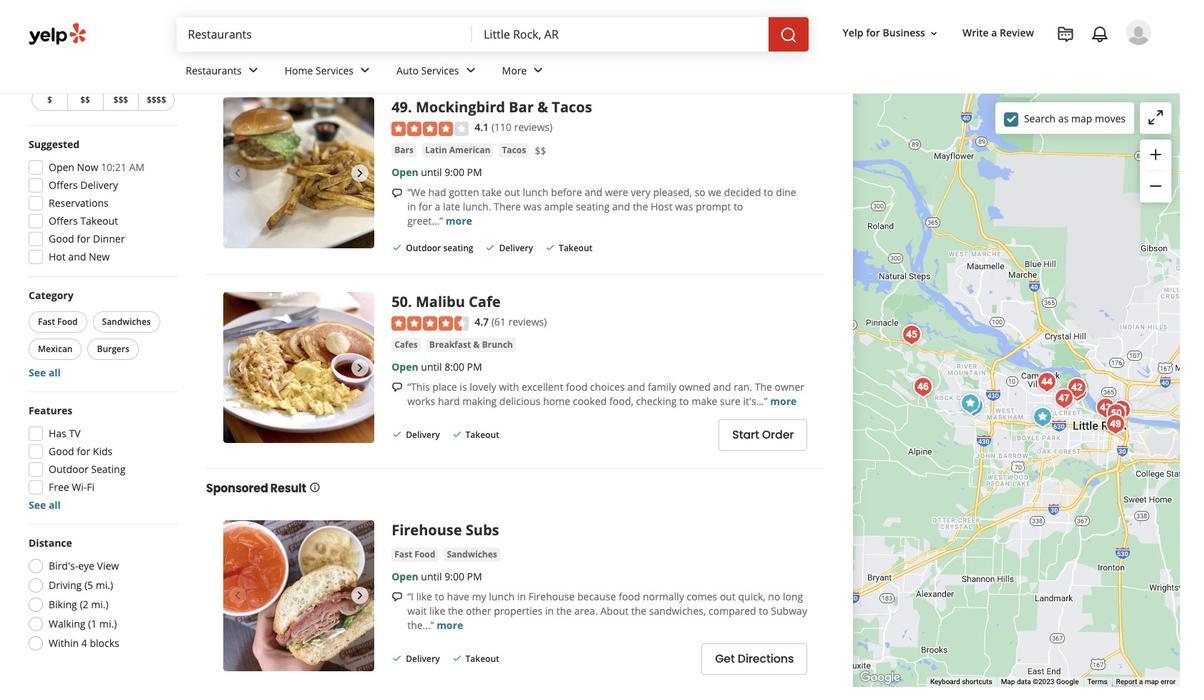Task type: describe. For each thing, give the bounding box(es) containing it.
to down 'no'
[[759, 604, 768, 617]]

so
[[695, 185, 706, 199]]

report a map error link
[[1116, 678, 1176, 686]]

zoom out image
[[1147, 178, 1164, 195]]

home
[[543, 394, 570, 408]]

subs
[[466, 520, 499, 539]]

1 horizontal spatial sandwiches button
[[444, 547, 500, 561]]

firehouse subs link
[[392, 520, 499, 539]]

2 horizontal spatial in
[[545, 604, 554, 617]]

(2
[[80, 598, 88, 611]]

sure
[[720, 394, 741, 408]]

tacos link
[[499, 143, 529, 157]]

comes
[[687, 589, 717, 603]]

food inside "this place is lovely with excellent food choices and family owned and ran. the owner works hard making delicious home cooked food, checking to make sure it's…"
[[566, 380, 588, 393]]

$$$$
[[147, 94, 166, 106]]

the
[[641, 5, 659, 19]]

9:00 for gotten
[[445, 165, 464, 179]]

fast food for the right fast food button
[[394, 548, 435, 560]]

fast inside group
[[38, 316, 55, 328]]

2 was from the left
[[675, 199, 693, 213]]

open until 9:00 pm for had
[[392, 165, 482, 179]]

more link for mockingbird bar & tacos
[[446, 214, 472, 227]]

terms link
[[1087, 678, 1108, 686]]

services for home services
[[316, 63, 354, 77]]

free
[[49, 480, 69, 494]]

and right "hot"
[[68, 250, 86, 263]]

eye
[[78, 559, 94, 573]]

sandwiches for the rightmost sandwiches button
[[447, 548, 497, 560]]

open for "i like to have my lunch in firehouse because food normally comes out quick, no long wait like the other properties in the area. about the sandwiches, compared to subway the…"
[[392, 569, 418, 583]]

faded rose restaurant image
[[1063, 373, 1091, 402]]

order
[[762, 427, 794, 443]]

0 vertical spatial firehouse
[[392, 520, 462, 539]]

had
[[428, 185, 446, 199]]

now
[[77, 160, 98, 174]]

open now 10:21 am
[[49, 160, 145, 174]]

pm for malibu
[[467, 360, 482, 373]]

previous image for start order
[[229, 359, 246, 376]]

and left were
[[585, 185, 603, 199]]

1 vertical spatial like
[[429, 604, 445, 617]]

reservations
[[49, 196, 109, 210]]

fi
[[87, 480, 95, 494]]

home services link
[[273, 52, 385, 93]]

service
[[431, 5, 463, 19]]

to left dine
[[764, 185, 773, 199]]

open until 9:00 pm for like
[[392, 569, 482, 583]]

gus's world famous fried chicken - little rock image
[[1107, 395, 1136, 424]]

"i
[[407, 589, 414, 603]]

previous image for get directions
[[229, 587, 246, 604]]

making
[[463, 394, 497, 408]]

other
[[466, 604, 491, 617]]

hard
[[438, 394, 460, 408]]

slideshow element for 49
[[223, 98, 374, 249]]

american
[[449, 144, 491, 156]]

. for 50
[[408, 292, 412, 311]]

next image for 50 . malibu cafe
[[352, 359, 369, 376]]

gotten
[[449, 185, 479, 199]]

restaurants link
[[174, 52, 273, 93]]

walking
[[49, 617, 85, 631]]

$$$$ button
[[138, 89, 175, 111]]

1 vertical spatial fast
[[394, 548, 412, 560]]

and down were
[[612, 199, 630, 213]]

made
[[513, 19, 540, 33]]

shortcuts
[[962, 678, 992, 686]]

0 vertical spatial is
[[490, 5, 497, 19]]

map for error
[[1145, 678, 1159, 686]]

"this
[[407, 380, 430, 393]]

1 vertical spatial in
[[517, 589, 526, 603]]

delivery down there
[[499, 242, 533, 254]]

malibu cafe image
[[1102, 399, 1131, 428]]

cook
[[611, 5, 633, 19]]

home
[[285, 63, 313, 77]]

with inside "this place is lovely with excellent food choices and family owned and ran. the owner works hard making delicious home cooked food, checking to make sure it's…"
[[499, 380, 519, 393]]

doe's eat place image
[[1091, 393, 1120, 422]]

a inside write a review link
[[991, 26, 997, 40]]

2 outdoor seating from the top
[[406, 242, 473, 254]]

3 next image from the top
[[352, 587, 369, 604]]

bars link
[[392, 143, 416, 157]]

. for 49
[[408, 98, 412, 117]]

cooked
[[573, 394, 607, 408]]

the inside "we had gotten take out lunch before and were very pleased, so we decided to dine in for a late lunch. there was ample seating and the host was prompt to greet…"
[[633, 199, 648, 213]]

terms
[[1087, 678, 1108, 686]]

bald
[[662, 5, 687, 19]]

the left "other" at the left of page
[[448, 604, 463, 617]]

for inside "we had gotten take out lunch before and were very pleased, so we decided to dine in for a late lunch. there was ample seating and the host was prompt to greet…"
[[419, 199, 432, 213]]

dairy queen grill & chill image
[[1028, 403, 1057, 431]]

owner
[[775, 380, 804, 393]]

address, neighborhood, city, state or zip text field
[[472, 17, 768, 52]]

auto
[[397, 63, 419, 77]]

sandwiches for sandwiches button to the top
[[102, 316, 151, 328]]

latin american button
[[422, 143, 493, 157]]

4.1 (110 reviews)
[[475, 120, 553, 134]]

to right "i
[[435, 589, 444, 603]]

area.
[[574, 604, 598, 617]]

out inside the "i like to have my lunch in firehouse because food normally comes out quick, no long wait like the other properties in the area. about the sandwiches, compared to subway the…"
[[720, 589, 736, 603]]

have inside the "i like to have my lunch in firehouse because food normally comes out quick, no long wait like the other properties in the area. about the sandwiches, compared to subway the…"
[[447, 589, 469, 603]]

4.1
[[475, 120, 489, 134]]

yelp
[[843, 26, 864, 40]]

distance
[[29, 536, 72, 550]]

delivery down works
[[406, 429, 440, 441]]

0 vertical spatial seating
[[443, 47, 473, 59]]

ran.
[[734, 380, 752, 393]]

takeout down "other" at the left of page
[[466, 653, 499, 665]]

zoom in image
[[1147, 146, 1164, 163]]

©2023
[[1033, 678, 1055, 686]]

10:21
[[101, 160, 127, 174]]

all for features
[[49, 498, 61, 512]]

firehouse subs image
[[956, 389, 985, 418]]

see all for category
[[29, 366, 61, 379]]

see for category
[[29, 366, 46, 379]]

1 outdoor seating from the top
[[406, 47, 473, 59]]

and up sure
[[713, 380, 731, 393]]

report
[[1116, 678, 1137, 686]]

works
[[407, 394, 435, 408]]

16 speech v2 image for 49
[[392, 187, 403, 199]]

free wi-fi
[[49, 480, 95, 494]]

see all button for category
[[29, 366, 61, 379]]

4.1 star rating image
[[392, 121, 469, 136]]

am
[[129, 160, 145, 174]]

red moon tavern image
[[897, 320, 926, 349]]

wright's bbq image
[[1063, 377, 1092, 405]]

cafes button
[[392, 337, 421, 352]]

1 horizontal spatial food
[[415, 548, 435, 560]]

fast food for fast food button within group
[[38, 316, 78, 328]]

get directions
[[715, 651, 794, 667]]

sponsored
[[206, 480, 268, 496]]

services for auto services
[[421, 63, 459, 77]]

auto services link
[[385, 52, 491, 93]]

they
[[552, 5, 575, 19]]

were
[[605, 185, 628, 199]]

delivery down 'open now 10:21 am'
[[80, 178, 118, 192]]

2 vertical spatial more
[[437, 618, 463, 632]]

owned
[[679, 380, 711, 393]]

breakfast
[[429, 338, 471, 350]]

49 . mockingbird bar & tacos
[[392, 98, 592, 117]]

1 horizontal spatial tacos
[[552, 98, 592, 117]]

wait
[[407, 604, 427, 617]]

ample
[[544, 199, 573, 213]]

tacos inside tacos "button"
[[502, 144, 526, 156]]

mi.) for driving (5 mi.)
[[96, 578, 113, 592]]

family
[[648, 380, 676, 393]]

black
[[690, 5, 720, 19]]

takeout down ample
[[559, 242, 593, 254]]

in inside "we had gotten take out lunch before and were very pleased, so we decided to dine in for a late lunch. there was ample seating and the host was prompt to greet…"
[[407, 199, 416, 213]]

fast food link
[[392, 547, 438, 561]]

1 was from the left
[[523, 199, 542, 213]]

for for kids
[[77, 444, 90, 458]]

breakfast & brunch button
[[426, 337, 516, 352]]

"we had gotten take out lunch before and were very pleased, so we decided to dine in for a late lunch. there was ample seating and the host was prompt to greet…"
[[407, 185, 796, 227]]

pm for mockingbird
[[467, 165, 482, 179]]

!
[[547, 5, 550, 19]]

until for mockingbird
[[421, 165, 442, 179]]

previous image
[[229, 165, 246, 182]]

9:00 for to
[[445, 569, 464, 583]]

lunch for out
[[523, 185, 549, 199]]

as
[[1058, 111, 1069, 125]]

mcalister's deli image
[[959, 392, 988, 420]]

search image
[[780, 26, 797, 44]]

search
[[1024, 111, 1056, 125]]

new
[[89, 250, 110, 263]]

category
[[29, 288, 73, 302]]

to inside "this place is lovely with excellent food choices and family owned and ran. the owner works hard making delicious home cooked food, checking to make sure it's…"
[[679, 394, 689, 408]]

takeout down "visit"
[[559, 47, 593, 59]]

takeout inside group
[[80, 214, 118, 228]]

the left area.
[[556, 604, 572, 617]]

8:00
[[445, 360, 464, 373]]

user actions element
[[831, 18, 1172, 106]]

"the service here is awesome ! they have a cook ( the bald black guy ) with the glasses is hilarious, he made our visit a little entertaining !!!"
[[407, 5, 789, 33]]

a right "visit"
[[582, 19, 588, 33]]

open for offers delivery
[[49, 160, 74, 174]]

biking (2 mi.)
[[49, 598, 109, 611]]

open for "this place is lovely with excellent food choices and family owned and ran. the owner works hard making delicious home cooked food, checking to make sure it's…"
[[392, 360, 418, 373]]

the right 'about'
[[631, 604, 647, 617]]

my
[[472, 589, 486, 603]]

reviews) for cafe
[[508, 315, 547, 329]]

hilarious,
[[453, 19, 496, 33]]

projects image
[[1057, 26, 1074, 43]]

get
[[715, 651, 735, 667]]

16 speech v2 image for 50
[[392, 382, 403, 393]]

2 vertical spatial seating
[[443, 242, 473, 254]]

group containing category
[[26, 288, 177, 380]]

has tv
[[49, 427, 81, 440]]

1 vertical spatial $$
[[535, 144, 546, 157]]

bars
[[394, 144, 414, 156]]

seating inside "we had gotten take out lunch before and were very pleased, so we decided to dine in for a late lunch. there was ample seating and the host was prompt to greet…"
[[576, 199, 610, 213]]

24 chevron down v2 image for home services
[[356, 62, 374, 79]]



Task type: locate. For each thing, give the bounding box(es) containing it.
see up distance
[[29, 498, 46, 512]]

1 16 speech v2 image from the top
[[392, 7, 403, 18]]

a
[[602, 5, 608, 19], [582, 19, 588, 33], [991, 26, 997, 40], [435, 199, 440, 213], [1139, 678, 1143, 686]]

in down "we
[[407, 199, 416, 213]]

kendall p. image
[[1126, 19, 1152, 45]]

16 speech v2 image left "we
[[392, 187, 403, 199]]

24 chevron down v2 image inside auto services link
[[462, 62, 479, 79]]

start order
[[732, 427, 794, 443]]

0 horizontal spatial lunch
[[489, 589, 515, 603]]

was right there
[[523, 199, 542, 213]]

see all for features
[[29, 498, 61, 512]]

mi.) right (5
[[96, 578, 113, 592]]

1 vertical spatial tacos
[[502, 144, 526, 156]]

option group containing distance
[[24, 536, 177, 655]]

1 9:00 from the top
[[445, 165, 464, 179]]

services right auto
[[421, 63, 459, 77]]

in right properties
[[545, 604, 554, 617]]

2 16 speech v2 image from the top
[[392, 591, 403, 603]]

latin american link
[[422, 143, 493, 157]]

option group
[[24, 536, 177, 655]]

outdoor inside group
[[49, 462, 88, 476]]

1 vertical spatial with
[[499, 380, 519, 393]]

none field things to do, nail salons, plumbers
[[176, 17, 472, 52]]

kemuri image
[[1050, 384, 1078, 413]]

start order link
[[719, 419, 807, 451]]

previous image
[[229, 359, 246, 376], [229, 587, 246, 604]]

things to do, nail salons, plumbers text field
[[176, 17, 472, 52]]

2 next image from the top
[[352, 359, 369, 376]]

google image
[[857, 668, 904, 687]]

1 vertical spatial .
[[408, 292, 412, 311]]

see all button for features
[[29, 498, 61, 512]]

more link
[[446, 214, 472, 227], [770, 394, 797, 408], [437, 618, 463, 632]]

in up properties
[[517, 589, 526, 603]]

2 . from the top
[[408, 292, 412, 311]]

long
[[783, 589, 803, 603]]

None field
[[176, 17, 472, 52], [472, 17, 768, 52]]

a inside "we had gotten take out lunch before and were very pleased, so we decided to dine in for a late lunch. there was ample seating and the host was prompt to greet…"
[[435, 199, 440, 213]]

review
[[1000, 26, 1034, 40]]

1 previous image from the top
[[229, 359, 246, 376]]

9:00 down sandwiches link
[[445, 569, 464, 583]]

see all button
[[29, 366, 61, 379], [29, 498, 61, 512]]

"the
[[407, 5, 428, 19]]

cafe
[[469, 292, 501, 311]]

1 vertical spatial 16 speech v2 image
[[392, 382, 403, 393]]

fast food button
[[29, 311, 87, 333], [392, 547, 438, 561]]

0 horizontal spatial was
[[523, 199, 542, 213]]

mockingbird bar & tacos link
[[416, 98, 592, 117]]

2 all from the top
[[49, 498, 61, 512]]

1 vertical spatial out
[[720, 589, 736, 603]]

16 speech v2 image left "this
[[392, 382, 403, 393]]

like right "i
[[416, 589, 432, 603]]

outdoor
[[406, 47, 441, 59], [406, 242, 441, 254], [49, 462, 88, 476]]

2 see all button from the top
[[29, 498, 61, 512]]

very
[[631, 185, 651, 199]]

the down very
[[633, 199, 648, 213]]

1 horizontal spatial out
[[720, 589, 736, 603]]

0 vertical spatial fast
[[38, 316, 55, 328]]

1 good from the top
[[49, 232, 74, 245]]

food up mexican
[[57, 316, 78, 328]]

1 horizontal spatial with
[[751, 5, 771, 19]]

. up 4.7 star rating image
[[408, 292, 412, 311]]

1 vertical spatial good
[[49, 444, 74, 458]]

error
[[1161, 678, 1176, 686]]

result
[[270, 480, 306, 496]]

lunch inside "we had gotten take out lunch before and were very pleased, so we decided to dine in for a late lunch. there was ample seating and the host was prompt to greet…"
[[523, 185, 549, 199]]

more link for malibu cafe
[[770, 394, 797, 408]]

sandwiches button up burgers
[[93, 311, 160, 333]]

0 horizontal spatial fast food
[[38, 316, 78, 328]]

2 services from the left
[[421, 63, 459, 77]]

0 horizontal spatial $$
[[80, 94, 90, 106]]

delivery up more on the top left
[[499, 47, 533, 59]]

outdoor down 'greet…"'
[[406, 242, 441, 254]]

more for mockingbird bar & tacos
[[446, 214, 472, 227]]

it's…"
[[743, 394, 768, 408]]

have up little
[[577, 5, 600, 19]]

with right )
[[751, 5, 771, 19]]

make
[[692, 394, 717, 408]]

16 speech v2 image left "the
[[392, 7, 403, 18]]

services right 'home'
[[316, 63, 354, 77]]

0 vertical spatial sandwiches
[[102, 316, 151, 328]]

and up food,
[[627, 380, 645, 393]]

2 vertical spatial pm
[[467, 569, 482, 583]]

takeout
[[559, 47, 593, 59], [80, 214, 118, 228], [559, 242, 593, 254], [466, 429, 499, 441], [466, 653, 499, 665]]

mockingbird
[[416, 98, 505, 117]]

for for dinner
[[77, 232, 90, 245]]

1 horizontal spatial firehouse
[[529, 589, 575, 603]]

none field address, neighborhood, city, state or zip
[[472, 17, 768, 52]]

heights taco & tamale image
[[1032, 368, 1061, 396]]

& left the brunch
[[473, 338, 480, 350]]

1 vertical spatial offers
[[49, 214, 78, 228]]

4.7 star rating image
[[392, 316, 469, 330]]

for for business
[[866, 26, 880, 40]]

sandwiches up burgers
[[102, 316, 151, 328]]

0 vertical spatial mi.)
[[96, 578, 113, 592]]

0 vertical spatial tacos
[[552, 98, 592, 117]]

0 horizontal spatial firehouse
[[392, 520, 462, 539]]

sandwiches inside group
[[102, 316, 151, 328]]

malibu cafe link
[[416, 292, 501, 311]]

3 pm from the top
[[467, 569, 482, 583]]

None search field
[[176, 17, 808, 52]]

burgers button
[[88, 339, 139, 360]]

more down the late
[[446, 214, 472, 227]]

0 vertical spatial more
[[446, 214, 472, 227]]

16 speech v2 image for "the
[[392, 7, 403, 18]]

services inside 'link'
[[316, 63, 354, 77]]

2 offers from the top
[[49, 214, 78, 228]]

. up 4.1 star rating image
[[408, 98, 412, 117]]

is inside "this place is lovely with excellent food choices and family owned and ran. the owner works hard making delicious home cooked food, checking to make sure it's…"
[[460, 380, 467, 393]]

driving
[[49, 578, 82, 592]]

hot
[[49, 250, 66, 263]]

2 pm from the top
[[467, 360, 482, 373]]

1 horizontal spatial have
[[577, 5, 600, 19]]

1 vertical spatial 16 speech v2 image
[[392, 591, 403, 603]]

with
[[751, 5, 771, 19], [499, 380, 519, 393]]

good for good for kids
[[49, 444, 74, 458]]

2 vertical spatial until
[[421, 569, 442, 583]]

16 info v2 image
[[309, 482, 320, 493]]

within
[[49, 636, 79, 650]]

fast food inside group
[[38, 316, 78, 328]]

see all button down mexican "button"
[[29, 366, 61, 379]]

pm right 8:00 in the bottom left of the page
[[467, 360, 482, 373]]

offers up reservations
[[49, 178, 78, 192]]

the up search 'image'
[[774, 5, 789, 19]]

0 vertical spatial outdoor seating
[[406, 47, 473, 59]]

outdoor up auto services on the left top of page
[[406, 47, 441, 59]]

1 horizontal spatial $$
[[535, 144, 546, 157]]

1 see all from the top
[[29, 366, 61, 379]]

map region
[[736, 63, 1180, 687]]

0 vertical spatial outdoor
[[406, 47, 441, 59]]

decided
[[724, 185, 761, 199]]

1 vertical spatial see
[[29, 498, 46, 512]]

group
[[24, 137, 177, 268], [1140, 140, 1172, 203], [26, 288, 177, 380], [24, 404, 177, 512]]

0 vertical spatial fast food button
[[29, 311, 87, 333]]

0 horizontal spatial services
[[316, 63, 354, 77]]

offers down reservations
[[49, 214, 78, 228]]

until up had at the top of page
[[421, 165, 442, 179]]

see for features
[[29, 498, 46, 512]]

1 open until 9:00 pm from the top
[[392, 165, 482, 179]]

(5
[[84, 578, 93, 592]]

seating down the late
[[443, 242, 473, 254]]

1 vertical spatial all
[[49, 498, 61, 512]]

tacos down 4.1 (110 reviews)
[[502, 144, 526, 156]]

delivery down the…"
[[406, 653, 440, 665]]

1 vertical spatial previous image
[[229, 587, 246, 604]]

2 slideshow element from the top
[[223, 292, 374, 443]]

& right bar
[[537, 98, 548, 117]]

all
[[49, 366, 61, 379], [49, 498, 61, 512]]

more link right the…"
[[437, 618, 463, 632]]

open down 'cafes' button at the left of page
[[392, 360, 418, 373]]

good for dinner
[[49, 232, 125, 245]]

0 vertical spatial sandwiches button
[[93, 311, 160, 333]]

business categories element
[[174, 52, 1152, 93]]

fast food up mexican
[[38, 316, 78, 328]]

24 chevron down v2 image
[[530, 62, 547, 79]]

google
[[1056, 678, 1079, 686]]

slideshow element
[[223, 98, 374, 249], [223, 292, 374, 443], [223, 520, 374, 671]]

$ button
[[31, 89, 67, 111]]

0 vertical spatial all
[[49, 366, 61, 379]]

a right write
[[991, 26, 997, 40]]

2 horizontal spatial is
[[490, 5, 497, 19]]

mi.) for biking (2 mi.)
[[91, 598, 109, 611]]

little
[[591, 19, 611, 33]]

1 horizontal spatial map
[[1145, 678, 1159, 686]]

sandwiches inside sandwiches link
[[447, 548, 497, 560]]

open inside group
[[49, 160, 74, 174]]

lunch for my
[[489, 589, 515, 603]]

2 see from the top
[[29, 498, 46, 512]]

"we
[[407, 185, 426, 199]]

1 see all button from the top
[[29, 366, 61, 379]]

1 vertical spatial see all
[[29, 498, 61, 512]]

$$ inside "$$" button
[[80, 94, 90, 106]]

0 vertical spatial slideshow element
[[223, 98, 374, 249]]

a right report at the bottom
[[1139, 678, 1143, 686]]

1 vertical spatial pm
[[467, 360, 482, 373]]

map for moves
[[1071, 111, 1092, 125]]

view
[[97, 559, 119, 573]]

2 previous image from the top
[[229, 587, 246, 604]]

1 vertical spatial outdoor seating
[[406, 242, 473, 254]]

food up 'about'
[[619, 589, 640, 603]]

notifications image
[[1091, 26, 1109, 43]]

1 horizontal spatial was
[[675, 199, 693, 213]]

!!!"
[[673, 19, 685, 33]]

0 vertical spatial out
[[504, 185, 520, 199]]

0 vertical spatial previous image
[[229, 359, 246, 376]]

1 vertical spatial more
[[770, 394, 797, 408]]

0 vertical spatial food
[[57, 316, 78, 328]]

1 until from the top
[[421, 165, 442, 179]]

open
[[49, 160, 74, 174], [392, 165, 418, 179], [392, 360, 418, 373], [392, 569, 418, 583]]

data
[[1017, 678, 1031, 686]]

2 good from the top
[[49, 444, 74, 458]]

good for good for dinner
[[49, 232, 74, 245]]

0 horizontal spatial in
[[407, 199, 416, 213]]

(61
[[491, 315, 506, 329]]

0 vertical spatial see all
[[29, 366, 61, 379]]

all for category
[[49, 366, 61, 379]]

24 chevron down v2 image inside restaurants link
[[245, 62, 262, 79]]

delivery
[[499, 47, 533, 59], [80, 178, 118, 192], [499, 242, 533, 254], [406, 429, 440, 441], [406, 653, 440, 665]]

3 slideshow element from the top
[[223, 520, 374, 671]]

directions
[[738, 651, 794, 667]]

1 vertical spatial open until 9:00 pm
[[392, 569, 482, 583]]

0 horizontal spatial 24 chevron down v2 image
[[245, 62, 262, 79]]

food inside the "i like to have my lunch in firehouse because food normally comes out quick, no long wait like the other properties in the area. about the sandwiches, compared to subway the…"
[[619, 589, 640, 603]]

0 vertical spatial map
[[1071, 111, 1092, 125]]

firehouse up fast food link at the left bottom of page
[[392, 520, 462, 539]]

firehouse up properties
[[529, 589, 575, 603]]

food,
[[609, 394, 634, 408]]

1 horizontal spatial services
[[421, 63, 459, 77]]

more link down the late
[[446, 214, 472, 227]]

reviews) for bar
[[514, 120, 553, 134]]

1 see from the top
[[29, 366, 46, 379]]

2 vertical spatial slideshow element
[[223, 520, 374, 671]]

1 horizontal spatial &
[[537, 98, 548, 117]]

1 . from the top
[[408, 98, 412, 117]]

the inside "the service here is awesome ! they have a cook ( the bald black guy ) with the glasses is hilarious, he made our visit a little entertaining !!!"
[[774, 5, 789, 19]]

1 vertical spatial lunch
[[489, 589, 515, 603]]

map
[[1001, 678, 1015, 686]]

mexican button
[[29, 339, 82, 360]]

16 speech v2 image left "i
[[392, 591, 403, 603]]

until for malibu
[[421, 360, 442, 373]]

to down the "decided"
[[734, 199, 743, 213]]

sandwiches
[[102, 316, 151, 328], [447, 548, 497, 560]]

fast food button inside group
[[29, 311, 87, 333]]

out inside "we had gotten take out lunch before and were very pleased, so we decided to dine in for a late lunch. there was ample seating and the host was prompt to greet…"
[[504, 185, 520, 199]]

with inside "the service here is awesome ! they have a cook ( the bald black guy ) with the glasses is hilarious, he made our visit a little entertaining !!!"
[[751, 5, 771, 19]]

1 vertical spatial map
[[1145, 678, 1159, 686]]

0 vertical spatial good
[[49, 232, 74, 245]]

dine
[[776, 185, 796, 199]]

to down the owned
[[679, 394, 689, 408]]

mi.) right (2
[[91, 598, 109, 611]]

2 vertical spatial mi.)
[[99, 617, 117, 631]]

0 horizontal spatial &
[[473, 338, 480, 350]]

1 horizontal spatial fast food button
[[392, 547, 438, 561]]

1 vertical spatial &
[[473, 338, 480, 350]]

3 until from the top
[[421, 569, 442, 583]]

pm up gotten
[[467, 165, 482, 179]]

1 24 chevron down v2 image from the left
[[245, 62, 262, 79]]

0 vertical spatial in
[[407, 199, 416, 213]]

0 vertical spatial next image
[[352, 165, 369, 182]]

subway
[[771, 604, 807, 617]]

see all down free
[[29, 498, 61, 512]]

0 vertical spatial more link
[[446, 214, 472, 227]]

1 slideshow element from the top
[[223, 98, 374, 249]]

2 16 speech v2 image from the top
[[392, 382, 403, 393]]

outdoor seating down 'greet…"'
[[406, 242, 473, 254]]

1 vertical spatial fast food
[[394, 548, 435, 560]]

yaya's euro bistro image
[[909, 373, 937, 401]]

0 vertical spatial &
[[537, 98, 548, 117]]

we
[[708, 185, 722, 199]]

mi.) right (1
[[99, 617, 117, 631]]

seating
[[443, 47, 473, 59], [576, 199, 610, 213], [443, 242, 473, 254]]

$$$ button
[[103, 89, 138, 111]]

open down bars 'link'
[[392, 165, 418, 179]]

map right as
[[1071, 111, 1092, 125]]

0 horizontal spatial fast
[[38, 316, 55, 328]]

compared
[[709, 604, 756, 617]]

1 vertical spatial seating
[[576, 199, 610, 213]]

offers for offers takeout
[[49, 214, 78, 228]]

expand map image
[[1147, 109, 1164, 126]]

within 4 blocks
[[49, 636, 119, 650]]

50 . malibu cafe
[[392, 292, 501, 311]]

sandwiches button down subs
[[444, 547, 500, 561]]

more link down owner
[[770, 394, 797, 408]]

24 chevron down v2 image inside home services 'link'
[[356, 62, 374, 79]]

next image for 49 . mockingbird bar & tacos
[[352, 165, 369, 182]]

for right yelp
[[866, 26, 880, 40]]

1 vertical spatial see all button
[[29, 498, 61, 512]]

group containing features
[[24, 404, 177, 512]]

1 vertical spatial more link
[[770, 394, 797, 408]]

16 chevron down v2 image
[[928, 28, 940, 39]]

0 horizontal spatial is
[[444, 19, 451, 33]]

to
[[764, 185, 773, 199], [734, 199, 743, 213], [679, 394, 689, 408], [435, 589, 444, 603], [759, 604, 768, 617]]

24 chevron down v2 image
[[245, 62, 262, 79], [356, 62, 374, 79], [462, 62, 479, 79]]

0 horizontal spatial sandwiches button
[[93, 311, 160, 333]]

bird's-eye view
[[49, 559, 119, 573]]

24 chevron down v2 image up mockingbird
[[462, 62, 479, 79]]

food down the firehouse subs link
[[415, 548, 435, 560]]

1 vertical spatial food
[[415, 548, 435, 560]]

1 vertical spatial until
[[421, 360, 442, 373]]

2 see all from the top
[[29, 498, 61, 512]]

16 checkmark v2 image
[[392, 47, 403, 58], [485, 47, 496, 58], [485, 242, 496, 253], [451, 652, 463, 664]]

guy
[[723, 5, 743, 19]]

1 services from the left
[[316, 63, 354, 77]]

open down suggested
[[49, 160, 74, 174]]

group containing suggested
[[24, 137, 177, 268]]

1 vertical spatial next image
[[352, 359, 369, 376]]

1 vertical spatial slideshow element
[[223, 292, 374, 443]]

offers for offers delivery
[[49, 178, 78, 192]]

open until 8:00 pm
[[392, 360, 482, 373]]

all down mexican "button"
[[49, 366, 61, 379]]

good for kids
[[49, 444, 113, 458]]

1 vertical spatial reviews)
[[508, 315, 547, 329]]

open until 9:00 pm up had at the top of page
[[392, 165, 482, 179]]

1 none field from the left
[[176, 17, 472, 52]]

open until 9:00 pm down fast food link at the left bottom of page
[[392, 569, 482, 583]]

map
[[1071, 111, 1092, 125], [1145, 678, 1159, 686]]

lunch up ample
[[523, 185, 549, 199]]

latin american
[[425, 144, 491, 156]]

2 vertical spatial more link
[[437, 618, 463, 632]]

takeout up dinner
[[80, 214, 118, 228]]

takeout down the making at the bottom of the page
[[466, 429, 499, 441]]

good up "hot"
[[49, 232, 74, 245]]

0 vertical spatial 16 speech v2 image
[[392, 187, 403, 199]]

4.7 (61 reviews)
[[475, 315, 547, 329]]

tacos right bar
[[552, 98, 592, 117]]

map left the "error" at bottom
[[1145, 678, 1159, 686]]

is right here
[[490, 5, 497, 19]]

open for "we had gotten take out lunch before and were very pleased, so we decided to dine in for a late lunch. there was ample seating and the host was prompt to greet…"
[[392, 165, 418, 179]]

0 horizontal spatial out
[[504, 185, 520, 199]]

cafes link
[[392, 337, 421, 352]]

24 chevron down v2 image left auto
[[356, 62, 374, 79]]

tacos button
[[499, 143, 529, 157]]

firehouse inside the "i like to have my lunch in firehouse because food normally comes out quick, no long wait like the other properties in the area. about the sandwiches, compared to subway the…"
[[529, 589, 575, 603]]

2 9:00 from the top
[[445, 569, 464, 583]]

16 checkmark v2 image
[[545, 47, 556, 58], [392, 242, 403, 253], [545, 242, 556, 253], [392, 428, 403, 440], [451, 428, 463, 440], [392, 652, 403, 664]]

all down free
[[49, 498, 61, 512]]

out up there
[[504, 185, 520, 199]]

$$ left $$$ button
[[80, 94, 90, 106]]

0 vertical spatial $$
[[80, 94, 90, 106]]

0 vertical spatial like
[[416, 589, 432, 603]]

more link
[[491, 52, 558, 93]]

0 horizontal spatial sandwiches
[[102, 316, 151, 328]]

1 vertical spatial mi.)
[[91, 598, 109, 611]]

$$ right tacos "button"
[[535, 144, 546, 157]]

1 vertical spatial outdoor
[[406, 242, 441, 254]]

3 24 chevron down v2 image from the left
[[462, 62, 479, 79]]

mexican
[[38, 343, 73, 355]]

16 speech v2 image for "i
[[392, 591, 403, 603]]

1 pm from the top
[[467, 165, 482, 179]]

tv
[[69, 427, 81, 440]]

blocks
[[90, 636, 119, 650]]

next image
[[352, 165, 369, 182], [352, 359, 369, 376], [352, 587, 369, 604]]

2 24 chevron down v2 image from the left
[[356, 62, 374, 79]]

0 vertical spatial have
[[577, 5, 600, 19]]

see all button down free
[[29, 498, 61, 512]]

see
[[29, 366, 46, 379], [29, 498, 46, 512]]

1 offers from the top
[[49, 178, 78, 192]]

0 vertical spatial with
[[751, 5, 771, 19]]

for down offers takeout
[[77, 232, 90, 245]]

slideshow element for 50
[[223, 292, 374, 443]]

mi.) for walking (1 mi.)
[[99, 617, 117, 631]]

0 horizontal spatial food
[[566, 380, 588, 393]]

1 horizontal spatial fast
[[394, 548, 412, 560]]

fast food button up mexican
[[29, 311, 87, 333]]

pm up my
[[467, 569, 482, 583]]

have inside "the service here is awesome ! they have a cook ( the bald black guy ) with the glasses is hilarious, he made our visit a little entertaining !!!"
[[577, 5, 600, 19]]

24 chevron down v2 image for restaurants
[[245, 62, 262, 79]]

16 speech v2 image
[[392, 187, 403, 199], [392, 382, 403, 393]]

open up "i
[[392, 569, 418, 583]]

lunch inside the "i like to have my lunch in firehouse because food normally comes out quick, no long wait like the other properties in the area. about the sandwiches, compared to subway the…"
[[489, 589, 515, 603]]

lunch.
[[463, 199, 491, 213]]

sandwiches button
[[93, 311, 160, 333], [444, 547, 500, 561]]

before
[[551, 185, 582, 199]]

more down owner
[[770, 394, 797, 408]]

1 horizontal spatial fast food
[[394, 548, 435, 560]]

yelp for business button
[[837, 20, 945, 46]]

2 open until 9:00 pm from the top
[[392, 569, 482, 583]]

is down the service
[[444, 19, 451, 33]]

see all
[[29, 366, 61, 379], [29, 498, 61, 512]]

0 vertical spatial 16 speech v2 image
[[392, 7, 403, 18]]

seating down hilarious,
[[443, 47, 473, 59]]

sandwiches down subs
[[447, 548, 497, 560]]

& inside button
[[473, 338, 480, 350]]

0 vertical spatial pm
[[467, 165, 482, 179]]

4.7
[[475, 315, 489, 329]]

outdoor seating
[[406, 47, 473, 59], [406, 242, 473, 254]]

)
[[746, 5, 749, 19]]

entertaining
[[614, 19, 671, 33]]

is right place
[[460, 380, 467, 393]]

24 chevron down v2 image for auto services
[[462, 62, 479, 79]]

more for malibu cafe
[[770, 394, 797, 408]]

2 none field from the left
[[472, 17, 768, 52]]

for inside button
[[866, 26, 880, 40]]

24 chevron down v2 image right "restaurants"
[[245, 62, 262, 79]]

1 next image from the top
[[352, 165, 369, 182]]

0 horizontal spatial have
[[447, 589, 469, 603]]

1 all from the top
[[49, 366, 61, 379]]

outdoor up free wi-fi
[[49, 462, 88, 476]]

fast food down the firehouse subs link
[[394, 548, 435, 560]]

more right the…"
[[437, 618, 463, 632]]

mockingbird bar & tacos image
[[1101, 410, 1130, 438]]

a up little
[[602, 5, 608, 19]]

2 until from the top
[[421, 360, 442, 373]]

0 horizontal spatial food
[[57, 316, 78, 328]]

0 vertical spatial lunch
[[523, 185, 549, 199]]

1 16 speech v2 image from the top
[[392, 187, 403, 199]]

16 speech v2 image
[[392, 7, 403, 18], [392, 591, 403, 603]]

a left the late
[[435, 199, 440, 213]]

burgers
[[97, 343, 129, 355]]

0 vertical spatial see
[[29, 366, 46, 379]]



Task type: vqa. For each thing, say whether or not it's contained in the screenshot.
Take
yes



